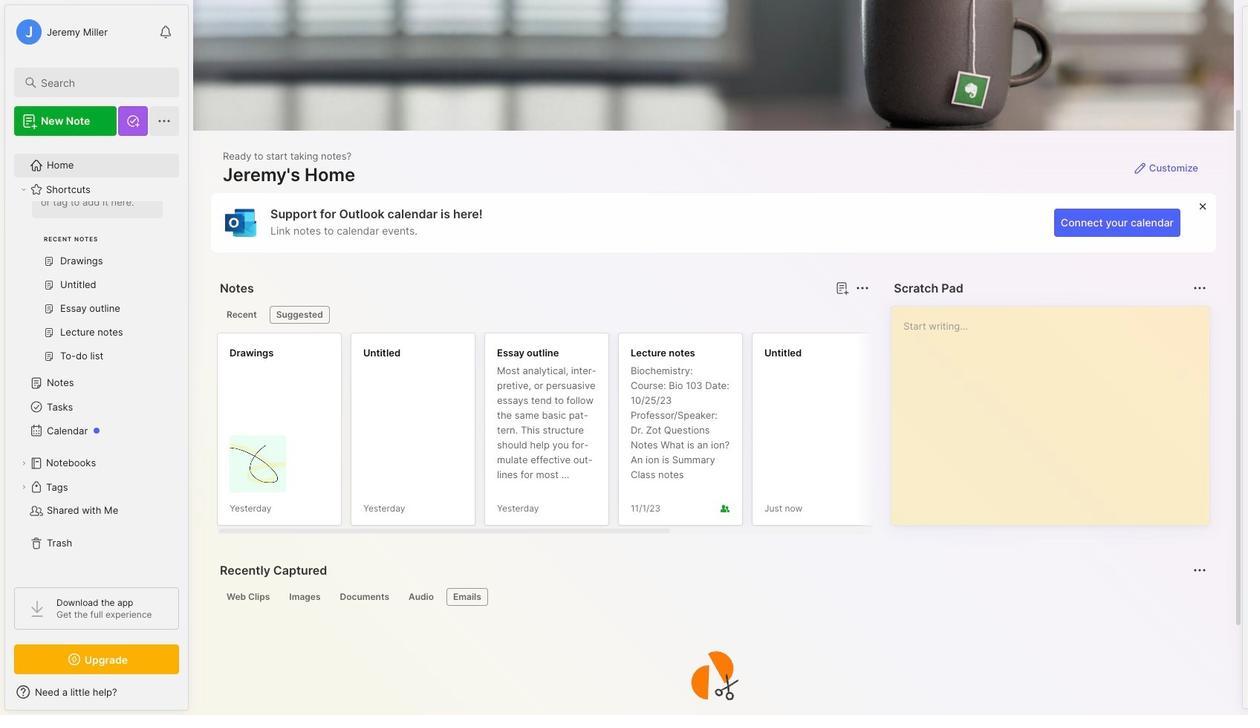 Task type: describe. For each thing, give the bounding box(es) containing it.
1 tab list from the top
[[220, 306, 868, 324]]

2 tab list from the top
[[220, 589, 1205, 607]]

expand notebooks image
[[19, 459, 28, 468]]

main element
[[0, 0, 193, 716]]

more actions image
[[1192, 562, 1210, 580]]

1 more actions image from the left
[[854, 280, 872, 297]]

none search field inside main 'element'
[[41, 74, 166, 91]]

2 more actions image from the left
[[1192, 280, 1210, 297]]

tree inside main 'element'
[[5, 102, 188, 575]]



Task type: vqa. For each thing, say whether or not it's contained in the screenshot.
woot
no



Task type: locate. For each thing, give the bounding box(es) containing it.
WHAT'S NEW field
[[5, 681, 188, 705]]

tab
[[220, 306, 264, 324], [270, 306, 330, 324], [220, 589, 277, 607], [283, 589, 327, 607], [333, 589, 396, 607], [402, 589, 441, 607], [447, 589, 488, 607]]

more actions image
[[854, 280, 872, 297], [1192, 280, 1210, 297]]

Account field
[[14, 17, 108, 47]]

1 vertical spatial tab list
[[220, 589, 1205, 607]]

row group
[[217, 333, 1154, 535]]

expand tags image
[[19, 483, 28, 492]]

Start writing… text field
[[904, 307, 1210, 514]]

tab list
[[220, 306, 868, 324], [220, 589, 1205, 607]]

1 horizontal spatial more actions image
[[1192, 280, 1210, 297]]

click to collapse image
[[188, 688, 199, 706]]

None search field
[[41, 74, 166, 91]]

group inside tree
[[14, 126, 170, 378]]

tree
[[5, 102, 188, 575]]

0 horizontal spatial more actions image
[[854, 280, 872, 297]]

thumbnail image
[[230, 436, 286, 493]]

0 vertical spatial tab list
[[220, 306, 868, 324]]

More actions field
[[853, 278, 874, 299], [1190, 278, 1211, 299], [1190, 561, 1211, 581]]

Search text field
[[41, 76, 166, 90]]

group
[[14, 126, 170, 378]]



